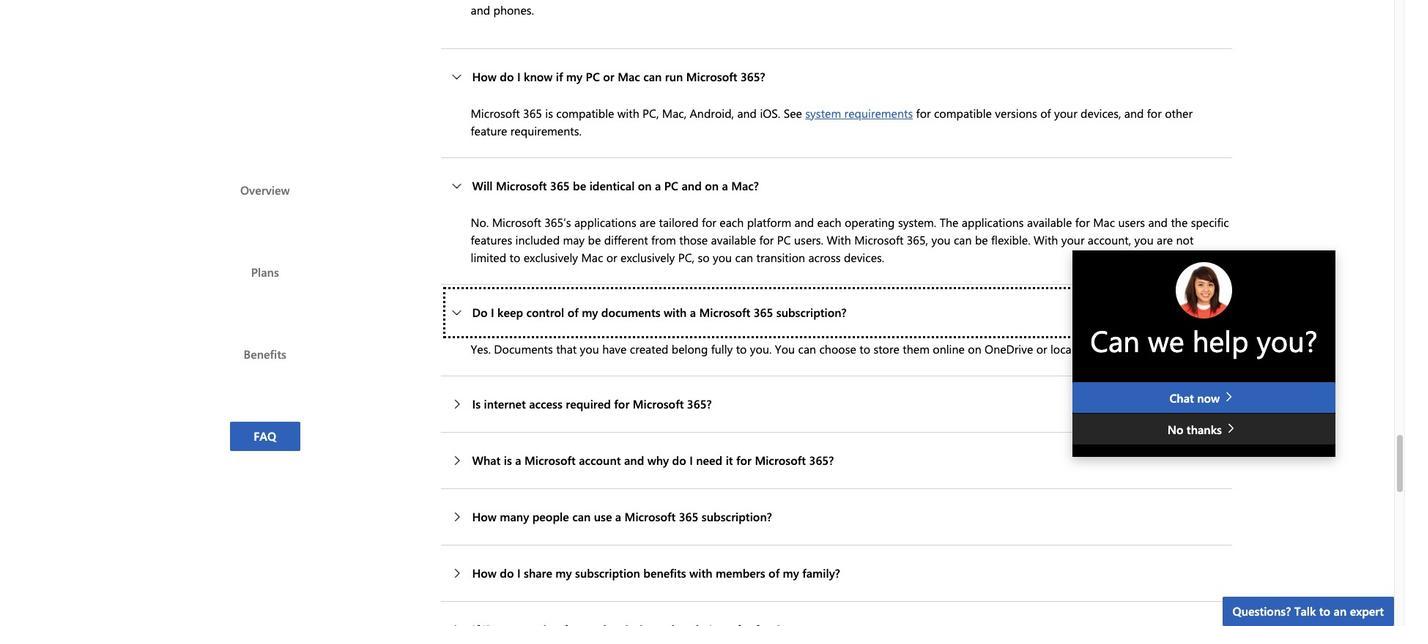 Task type: locate. For each thing, give the bounding box(es) containing it.
belong
[[672, 342, 708, 357]]

subscription?
[[777, 305, 847, 320], [702, 509, 772, 525]]

of right 'control'
[[568, 305, 579, 320]]

use
[[594, 509, 612, 525]]

2 horizontal spatial of
[[1041, 106, 1052, 121]]

2 each from the left
[[818, 215, 842, 230]]

know
[[524, 69, 553, 84]]

can
[[1091, 321, 1140, 360]]

plans button
[[230, 258, 300, 287]]

0 vertical spatial your
[[1055, 106, 1078, 121]]

and right devices,
[[1125, 106, 1144, 121]]

0 vertical spatial available
[[1028, 215, 1073, 230]]

no thanks button
[[1073, 414, 1336, 445]]

exclusively down included
[[524, 250, 578, 265]]

requirements
[[845, 106, 913, 121]]

operating
[[845, 215, 895, 230]]

many
[[500, 509, 529, 525]]

365 inside dropdown button
[[550, 178, 570, 194]]

mac,
[[662, 106, 687, 121]]

for up the account,
[[1076, 215, 1091, 230]]

to left store
[[860, 342, 871, 357]]

microsoft up feature
[[471, 106, 520, 121]]

1 horizontal spatial are
[[1157, 232, 1174, 248]]

you.
[[750, 342, 772, 357]]

across
[[809, 250, 841, 265]]

1 horizontal spatial applications
[[962, 215, 1024, 230]]

exclusively down from
[[621, 250, 675, 265]]

included
[[516, 232, 560, 248]]

the
[[940, 215, 959, 230]]

365? down is internet access required for microsoft 365? dropdown button
[[810, 453, 834, 468]]

is right what
[[504, 453, 512, 468]]

subscription? inside how many people can use a microsoft 365 subscription? dropdown button
[[702, 509, 772, 525]]

or inside dropdown button
[[603, 69, 615, 84]]

from
[[652, 232, 676, 248]]

microsoft right will
[[496, 178, 547, 194]]

microsoft down operating
[[855, 232, 904, 248]]

users
[[1119, 215, 1146, 230]]

365 up 365's
[[550, 178, 570, 194]]

2 applications from the left
[[962, 215, 1024, 230]]

1 horizontal spatial of
[[769, 566, 780, 581]]

and
[[738, 106, 757, 121], [1125, 106, 1144, 121], [682, 178, 702, 194], [795, 215, 814, 230], [1149, 215, 1168, 230], [624, 453, 644, 468]]

how many people can use a microsoft 365 subscription? button
[[441, 490, 1232, 545]]

with right flexible. in the right top of the page
[[1034, 232, 1059, 248]]

benefits
[[644, 566, 687, 581]]

is internet access required for microsoft 365? button
[[441, 377, 1232, 432]]

be left identical at the top left of page
[[573, 178, 587, 194]]

keep
[[498, 305, 523, 320]]

mac left run
[[618, 69, 640, 84]]

are
[[640, 215, 656, 230], [1157, 232, 1174, 248]]

0 horizontal spatial available
[[711, 232, 756, 248]]

0 horizontal spatial is
[[504, 453, 512, 468]]

0 vertical spatial with
[[618, 106, 640, 121]]

1 horizontal spatial each
[[818, 215, 842, 230]]

do left know
[[500, 69, 514, 84]]

that
[[556, 342, 577, 357]]

0 vertical spatial of
[[1041, 106, 1052, 121]]

i left share
[[517, 566, 521, 581]]

with inside "how do i share my subscription benefits with members of my family?" dropdown button
[[690, 566, 713, 581]]

how do i share my subscription benefits with members of my family? button
[[441, 546, 1232, 602]]

how
[[472, 69, 497, 84], [472, 509, 497, 525], [472, 566, 497, 581]]

is
[[472, 397, 481, 412]]

or
[[603, 69, 615, 84], [607, 250, 618, 265], [1037, 342, 1048, 357], [1147, 342, 1158, 357]]

identical
[[590, 178, 635, 194]]

how for how do i know if my pc or mac can run microsoft 365?
[[472, 69, 497, 84]]

0 horizontal spatial compatible
[[557, 106, 615, 121]]

1 vertical spatial how
[[472, 509, 497, 525]]

pc up tailored
[[665, 178, 679, 194]]

with up across
[[827, 232, 852, 248]]

1 vertical spatial are
[[1157, 232, 1174, 248]]

applications up different
[[575, 215, 637, 230]]

0 horizontal spatial are
[[640, 215, 656, 230]]

chat now button
[[1073, 382, 1336, 413]]

0 horizontal spatial applications
[[575, 215, 637, 230]]

android,
[[690, 106, 734, 121]]

is
[[546, 106, 553, 121], [504, 453, 512, 468]]

for up the those
[[702, 215, 717, 230]]

2 vertical spatial how
[[472, 566, 497, 581]]

available up flexible. in the right top of the page
[[1028, 215, 1073, 230]]

3 how from the top
[[472, 566, 497, 581]]

1 horizontal spatial exclusively
[[621, 250, 675, 265]]

compatible left versions at the top right of page
[[934, 106, 992, 121]]

to inside 'no. microsoft 365's applications are tailored for each platform and each operating system. the applications available for mac users and the specific features included may be different from those available for pc users. with microsoft 365, you can be flexible. with your account, you are not limited to exclusively mac or exclusively pc, so you can transition across devices.'
[[510, 250, 521, 265]]

2 horizontal spatial with
[[690, 566, 713, 581]]

microsoft 365 is compatible with pc, mac, android, and ios. see system requirements
[[471, 106, 913, 121]]

1 vertical spatial pc,
[[679, 250, 695, 265]]

pc,
[[643, 106, 659, 121], [679, 250, 695, 265]]

will
[[472, 178, 493, 194]]

with
[[827, 232, 852, 248], [1034, 232, 1059, 248]]

2 vertical spatial do
[[500, 566, 514, 581]]

do left share
[[500, 566, 514, 581]]

be right may
[[588, 232, 601, 248]]

my
[[566, 69, 583, 84], [582, 305, 598, 320], [556, 566, 572, 581], [783, 566, 800, 581]]

or down different
[[607, 250, 618, 265]]

will microsoft 365 be identical on a pc and on a mac? button
[[441, 158, 1232, 214]]

help
[[1193, 321, 1249, 360]]

to right fully
[[736, 342, 747, 357]]

no. microsoft 365's applications are tailored for each platform and each operating system. the applications available for mac users and the specific features included may be different from those available for pc users. with microsoft 365, you can be flexible. with your account, you are not limited to exclusively mac or exclusively pc, so you can transition across devices.
[[471, 215, 1230, 265]]

your left devices,
[[1055, 106, 1078, 121]]

1 horizontal spatial 365?
[[741, 69, 766, 84]]

2 vertical spatial 365?
[[810, 453, 834, 468]]

pc
[[586, 69, 600, 84], [665, 178, 679, 194], [778, 232, 791, 248], [1130, 342, 1144, 357]]

you right that
[[580, 342, 599, 357]]

and inside what is a microsoft account and why do i need it for microsoft 365? dropdown button
[[624, 453, 644, 468]]

of right versions at the top right of page
[[1041, 106, 1052, 121]]

your right "locally" at the bottom
[[1103, 342, 1127, 357]]

a left mac? at the top of the page
[[722, 178, 728, 194]]

pc, left so
[[679, 250, 695, 265]]

mac up the account,
[[1094, 215, 1116, 230]]

1 horizontal spatial pc,
[[679, 250, 695, 265]]

0 vertical spatial do
[[500, 69, 514, 84]]

2 exclusively from the left
[[621, 250, 675, 265]]

0 horizontal spatial exclusively
[[524, 250, 578, 265]]

applications up flexible. in the right top of the page
[[962, 215, 1024, 230]]

0 horizontal spatial be
[[573, 178, 587, 194]]

with inside the "do i keep control of my documents with a microsoft 365 subscription?" dropdown button
[[664, 305, 687, 320]]

are up from
[[640, 215, 656, 230]]

1 vertical spatial is
[[504, 453, 512, 468]]

for right "requirements"
[[917, 106, 931, 121]]

i right do
[[491, 305, 494, 320]]

members
[[716, 566, 766, 581]]

compatible up requirements. on the left
[[557, 106, 615, 121]]

are left the not
[[1157, 232, 1174, 248]]

choose
[[820, 342, 857, 357]]

or right if
[[603, 69, 615, 84]]

how left know
[[472, 69, 497, 84]]

0 vertical spatial 365?
[[741, 69, 766, 84]]

have
[[603, 342, 627, 357]]

what
[[472, 453, 501, 468]]

is up requirements. on the left
[[546, 106, 553, 121]]

1 vertical spatial mac
[[1094, 215, 1116, 230]]

limited
[[471, 250, 507, 265]]

pc up transition
[[778, 232, 791, 248]]

and left why at bottom
[[624, 453, 644, 468]]

1 horizontal spatial is
[[546, 106, 553, 121]]

how left many
[[472, 509, 497, 525]]

how many people can use a microsoft 365 subscription?
[[472, 509, 772, 525]]

and up tailored
[[682, 178, 702, 194]]

with for documents
[[664, 305, 687, 320]]

microsoft up fully
[[700, 305, 751, 320]]

2 vertical spatial mac
[[582, 250, 603, 265]]

1 horizontal spatial with
[[664, 305, 687, 320]]

0 vertical spatial how
[[472, 69, 497, 84]]

what is a microsoft account and why do i need it for microsoft 365? button
[[441, 433, 1232, 489]]

0 horizontal spatial 365?
[[687, 397, 712, 412]]

microsoft inside dropdown button
[[496, 178, 547, 194]]

1 vertical spatial your
[[1062, 232, 1085, 248]]

do
[[500, 69, 514, 84], [673, 453, 687, 468], [500, 566, 514, 581]]

0 horizontal spatial mac
[[582, 250, 603, 265]]

microsoft up android, on the top of page
[[687, 69, 738, 84]]

pc inside will microsoft 365 be identical on a pc and on a mac? dropdown button
[[665, 178, 679, 194]]

on right identical at the top left of page
[[638, 178, 652, 194]]

0 horizontal spatial subscription?
[[702, 509, 772, 525]]

pc right if
[[586, 69, 600, 84]]

a up tailored
[[655, 178, 661, 194]]

0 vertical spatial subscription?
[[777, 305, 847, 320]]

people
[[533, 509, 569, 525]]

of right members
[[769, 566, 780, 581]]

be inside dropdown button
[[573, 178, 587, 194]]

account,
[[1088, 232, 1132, 248]]

2 vertical spatial your
[[1103, 342, 1127, 357]]

a
[[655, 178, 661, 194], [722, 178, 728, 194], [690, 305, 696, 320], [515, 453, 522, 468], [616, 509, 622, 525]]

may
[[563, 232, 585, 248]]

pc inside "how do i know if my pc or mac can run microsoft 365?" dropdown button
[[586, 69, 600, 84]]

1 horizontal spatial compatible
[[934, 106, 992, 121]]

tailored
[[659, 215, 699, 230]]

you
[[932, 232, 951, 248], [1135, 232, 1154, 248], [713, 250, 732, 265], [580, 342, 599, 357]]

other
[[1166, 106, 1193, 121]]

available
[[1028, 215, 1073, 230], [711, 232, 756, 248]]

0 vertical spatial pc,
[[643, 106, 659, 121]]

subscription? up members
[[702, 509, 772, 525]]

1 horizontal spatial with
[[1034, 232, 1059, 248]]

requirements.
[[511, 123, 582, 139]]

1 vertical spatial with
[[664, 305, 687, 320]]

with up belong
[[664, 305, 687, 320]]

1 horizontal spatial subscription?
[[777, 305, 847, 320]]

a right use
[[616, 509, 622, 525]]

0 horizontal spatial of
[[568, 305, 579, 320]]

can down the
[[954, 232, 972, 248]]

not
[[1177, 232, 1194, 248]]

i
[[517, 69, 521, 84], [491, 305, 494, 320], [690, 453, 693, 468], [517, 566, 521, 581]]

365 up requirements. on the left
[[523, 106, 542, 121]]

expert
[[1351, 604, 1385, 619]]

2 how from the top
[[472, 509, 497, 525]]

your left the account,
[[1062, 232, 1085, 248]]

be left flexible. in the right top of the page
[[976, 232, 989, 248]]

and inside will microsoft 365 be identical on a pc and on a mac? dropdown button
[[682, 178, 702, 194]]

subscription? up yes. documents that you have created belong fully to you. you can choose to store them online on onedrive or locally on your pc or mac.
[[777, 305, 847, 320]]

2 horizontal spatial be
[[976, 232, 989, 248]]

my left family?
[[783, 566, 800, 581]]

do right why at bottom
[[673, 453, 687, 468]]

1 how from the top
[[472, 69, 497, 84]]

1 vertical spatial subscription?
[[702, 509, 772, 525]]

2 compatible from the left
[[934, 106, 992, 121]]

mac down may
[[582, 250, 603, 265]]

2 vertical spatial with
[[690, 566, 713, 581]]

can left transition
[[736, 250, 754, 265]]

for right it
[[737, 453, 752, 468]]

0 horizontal spatial each
[[720, 215, 744, 230]]

1 horizontal spatial mac
[[618, 69, 640, 84]]

do for subscription
[[500, 566, 514, 581]]

so
[[698, 250, 710, 265]]

pc left we
[[1130, 342, 1144, 357]]

pc, left mac,
[[643, 106, 659, 121]]

specific
[[1192, 215, 1230, 230]]

2 horizontal spatial mac
[[1094, 215, 1116, 230]]

1 vertical spatial 365?
[[687, 397, 712, 412]]

to right limited
[[510, 250, 521, 265]]

0 vertical spatial mac
[[618, 69, 640, 84]]

to left an
[[1320, 604, 1331, 619]]

questions?
[[1233, 604, 1292, 619]]

0 horizontal spatial with
[[618, 106, 640, 121]]

mac inside dropdown button
[[618, 69, 640, 84]]

on
[[638, 178, 652, 194], [705, 178, 719, 194], [968, 342, 982, 357], [1087, 342, 1100, 357]]

microsoft
[[687, 69, 738, 84], [471, 106, 520, 121], [496, 178, 547, 194], [492, 215, 542, 230], [855, 232, 904, 248], [700, 305, 751, 320], [633, 397, 684, 412], [525, 453, 576, 468], [755, 453, 806, 468], [625, 509, 676, 525]]

0 horizontal spatial with
[[827, 232, 852, 248]]

1 vertical spatial available
[[711, 232, 756, 248]]

365? up ios.
[[741, 69, 766, 84]]

each left platform
[[720, 215, 744, 230]]

with down how do i know if my pc or mac can run microsoft 365?
[[618, 106, 640, 121]]

available down platform
[[711, 232, 756, 248]]



Task type: describe. For each thing, give the bounding box(es) containing it.
365 up the you.
[[754, 305, 774, 320]]

benefits
[[244, 346, 287, 362]]

documents
[[602, 305, 661, 320]]

for right required
[[614, 397, 630, 412]]

and left the
[[1149, 215, 1168, 230]]

required
[[566, 397, 611, 412]]

why
[[648, 453, 669, 468]]

thanks
[[1187, 422, 1223, 438]]

i left need
[[690, 453, 693, 468]]

0 vertical spatial are
[[640, 215, 656, 230]]

to inside dropdown button
[[1320, 604, 1331, 619]]

1 applications from the left
[[575, 215, 637, 230]]

1 horizontal spatial available
[[1028, 215, 1073, 230]]

365,
[[907, 232, 929, 248]]

365 down need
[[679, 509, 699, 525]]

it
[[726, 453, 733, 468]]

the
[[1172, 215, 1188, 230]]

internet
[[484, 397, 526, 412]]

no
[[1168, 422, 1184, 438]]

chat now
[[1170, 390, 1224, 406]]

your inside 'no. microsoft 365's applications are tailored for each platform and each operating system. the applications available for mac users and the specific features included may be different from those available for pc users. with microsoft 365, you can be flexible. with your account, you are not limited to exclusively mac or exclusively pc, so you can transition across devices.'
[[1062, 232, 1085, 248]]

overview button
[[230, 176, 300, 205]]

system
[[806, 106, 842, 121]]

chat
[[1170, 390, 1195, 406]]

my right share
[[556, 566, 572, 581]]

what is a microsoft account and why do i need it for microsoft 365?
[[472, 453, 834, 468]]

how for how do i share my subscription benefits with members of my family?
[[472, 566, 497, 581]]

ios.
[[760, 106, 781, 121]]

an
[[1334, 604, 1347, 619]]

and inside for compatible versions of your devices, and for other feature requirements.
[[1125, 106, 1144, 121]]

benefits button
[[230, 340, 300, 369]]

you down the
[[932, 232, 951, 248]]

2 horizontal spatial 365?
[[810, 453, 834, 468]]

for left other
[[1148, 106, 1162, 121]]

yes.
[[471, 342, 491, 357]]

access
[[529, 397, 563, 412]]

account
[[579, 453, 621, 468]]

how do i know if my pc or mac can run microsoft 365?
[[472, 69, 766, 84]]

a up belong
[[690, 305, 696, 320]]

fully
[[711, 342, 733, 357]]

1 exclusively from the left
[[524, 250, 578, 265]]

microsoft up included
[[492, 215, 542, 230]]

your inside for compatible versions of your devices, and for other feature requirements.
[[1055, 106, 1078, 121]]

feature
[[471, 123, 508, 139]]

and left ios.
[[738, 106, 757, 121]]

1 vertical spatial do
[[673, 453, 687, 468]]

questions? talk to an expert
[[1233, 604, 1385, 619]]

do
[[472, 305, 488, 320]]

system requirements link
[[806, 106, 913, 121]]

transition
[[757, 250, 806, 265]]

can we help you?
[[1091, 321, 1318, 360]]

on right online
[[968, 342, 982, 357]]

0 vertical spatial is
[[546, 106, 553, 121]]

my left the documents at left
[[582, 305, 598, 320]]

with for benefits
[[690, 566, 713, 581]]

pc, inside 'no. microsoft 365's applications are tailored for each platform and each operating system. the applications available for mac users and the specific features included may be different from those available for pc users. with microsoft 365, you can be flexible. with your account, you are not limited to exclusively mac or exclusively pc, so you can transition across devices.'
[[679, 250, 695, 265]]

features
[[471, 232, 513, 248]]

control
[[527, 305, 565, 320]]

on left mac? at the top of the page
[[705, 178, 719, 194]]

do i keep control of my documents with a microsoft 365 subscription?
[[472, 305, 847, 320]]

microsoft right use
[[625, 509, 676, 525]]

subscription
[[575, 566, 641, 581]]

how do i share my subscription benefits with members of my family?
[[472, 566, 841, 581]]

talk
[[1295, 604, 1317, 619]]

for compatible versions of your devices, and for other feature requirements.
[[471, 106, 1193, 139]]

0 horizontal spatial pc,
[[643, 106, 659, 121]]

is inside dropdown button
[[504, 453, 512, 468]]

if
[[556, 69, 563, 84]]

yes. documents that you have created belong fully to you. you can choose to store them online on onedrive or locally on your pc or mac.
[[471, 342, 1186, 357]]

how for how many people can use a microsoft 365 subscription?
[[472, 509, 497, 525]]

versions
[[996, 106, 1038, 121]]

and up the users. on the top right of the page
[[795, 215, 814, 230]]

microsoft down the created
[[633, 397, 684, 412]]

share
[[524, 566, 553, 581]]

no thanks
[[1168, 422, 1226, 438]]

onedrive
[[985, 342, 1034, 357]]

plans
[[251, 264, 279, 280]]

do for my
[[500, 69, 514, 84]]

how do i know if my pc or mac can run microsoft 365? button
[[441, 49, 1232, 105]]

store
[[874, 342, 900, 357]]

can left run
[[644, 69, 662, 84]]

1 compatible from the left
[[557, 106, 615, 121]]

365's
[[545, 215, 571, 230]]

a right what
[[515, 453, 522, 468]]

users.
[[795, 232, 824, 248]]

is internet access required for microsoft 365?
[[472, 397, 712, 412]]

mac.
[[1161, 342, 1186, 357]]

microsoft right it
[[755, 453, 806, 468]]

mac?
[[732, 178, 759, 194]]

2 with from the left
[[1034, 232, 1059, 248]]

or left mac.
[[1147, 342, 1158, 357]]

documents
[[494, 342, 553, 357]]

no.
[[471, 215, 489, 230]]

now
[[1198, 390, 1221, 406]]

or left "locally" at the bottom
[[1037, 342, 1048, 357]]

1 vertical spatial of
[[568, 305, 579, 320]]

can right you
[[799, 342, 817, 357]]

system.
[[899, 215, 937, 230]]

1 each from the left
[[720, 215, 744, 230]]

you right so
[[713, 250, 732, 265]]

devices,
[[1081, 106, 1122, 121]]

those
[[680, 232, 708, 248]]

i left know
[[517, 69, 521, 84]]

see
[[784, 106, 803, 121]]

my right if
[[566, 69, 583, 84]]

or inside 'no. microsoft 365's applications are tailored for each platform and each operating system. the applications available for mac users and the specific features included may be different from those available for pc users. with microsoft 365, you can be flexible. with your account, you are not limited to exclusively mac or exclusively pc, so you can transition across devices.'
[[607, 250, 618, 265]]

online
[[933, 342, 965, 357]]

compatible inside for compatible versions of your devices, and for other feature requirements.
[[934, 106, 992, 121]]

you?
[[1257, 321, 1318, 360]]

will microsoft 365 be identical on a pc and on a mac?
[[472, 178, 759, 194]]

questions? talk to an expert button
[[1223, 597, 1395, 627]]

we
[[1148, 321, 1185, 360]]

on right "locally" at the bottom
[[1087, 342, 1100, 357]]

2 vertical spatial of
[[769, 566, 780, 581]]

pc inside 'no. microsoft 365's applications are tailored for each platform and each operating system. the applications available for mac users and the specific features included may be different from those available for pc users. with microsoft 365, you can be flexible. with your account, you are not limited to exclusively mac or exclusively pc, so you can transition across devices.'
[[778, 232, 791, 248]]

for down platform
[[760, 232, 774, 248]]

devices.
[[844, 250, 885, 265]]

created
[[630, 342, 669, 357]]

can left use
[[573, 509, 591, 525]]

of inside for compatible versions of your devices, and for other feature requirements.
[[1041, 106, 1052, 121]]

subscription? inside the "do i keep control of my documents with a microsoft 365 subscription?" dropdown button
[[777, 305, 847, 320]]

you down users
[[1135, 232, 1154, 248]]

locally
[[1051, 342, 1084, 357]]

1 with from the left
[[827, 232, 852, 248]]

microsoft left account
[[525, 453, 576, 468]]

need
[[697, 453, 723, 468]]

them
[[903, 342, 930, 357]]

1 horizontal spatial be
[[588, 232, 601, 248]]

flexible.
[[992, 232, 1031, 248]]



Task type: vqa. For each thing, say whether or not it's contained in the screenshot.
creative to the bottom
no



